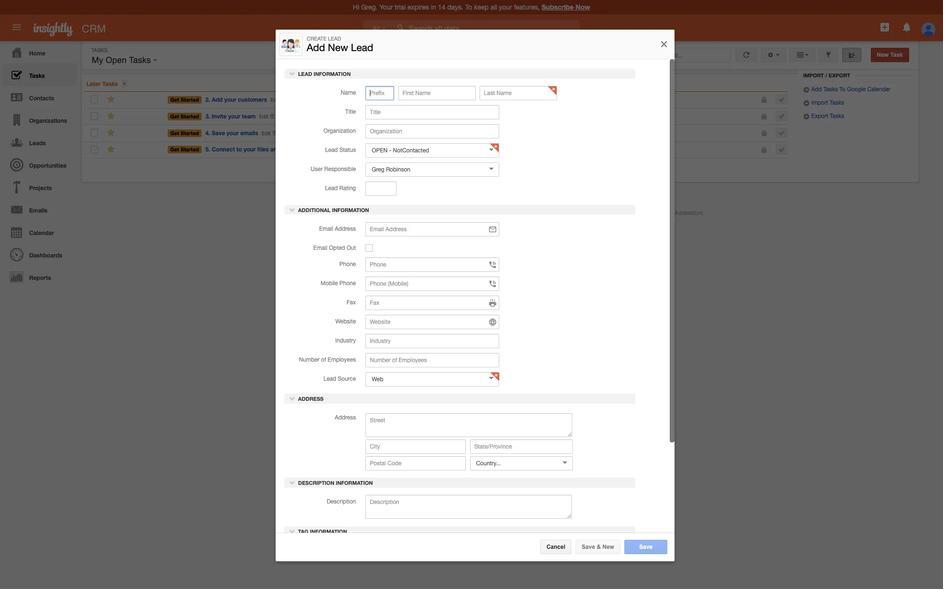 Task type: vqa. For each thing, say whether or not it's contained in the screenshot.
Edit within the 2. ADD YOUR CUSTOMERS EDIT
yes



Task type: locate. For each thing, give the bounding box(es) containing it.
1 vertical spatial chevron down image
[[289, 395, 296, 402]]

export tasks link
[[804, 113, 845, 120]]

3 started from the top
[[181, 130, 199, 136]]

email for email address
[[319, 225, 333, 232]]

0 vertical spatial chevron down image
[[289, 70, 296, 77]]

contacts
[[29, 95, 54, 102]]

Search all data.... text field
[[392, 20, 581, 37]]

edit inside 2. add your customers edit
[[271, 97, 280, 103]]

add inside create lead add new lead
[[307, 41, 325, 53]]

First Name text field
[[399, 86, 476, 100]]

get
[[170, 97, 179, 103], [170, 113, 179, 119], [170, 130, 179, 136], [170, 146, 179, 153]]

get left 2.
[[170, 97, 179, 103]]

phone right the mobile
[[340, 280, 356, 287]]

2 started from the top
[[181, 113, 199, 119]]

new task link
[[871, 48, 910, 62]]

tasks down the to
[[830, 100, 845, 106]]

started left 2.
[[181, 97, 199, 103]]

of right number
[[321, 356, 326, 363]]

my open tasks button
[[89, 53, 160, 67]]

4
[[123, 81, 126, 86]]

description for description
[[327, 499, 356, 505]]

0 vertical spatial description
[[298, 480, 335, 486]]

1 chevron down image from the top
[[289, 206, 296, 213]]

3 get from the top
[[170, 130, 179, 136]]

your left team
[[228, 113, 240, 120]]

tasks down import tasks
[[830, 113, 845, 120]]

add up lead information
[[307, 41, 325, 53]]

1 vertical spatial export
[[812, 113, 829, 120]]

edit inside 4. save your emails edit
[[262, 130, 271, 136]]

2 vertical spatial chevron down image
[[289, 528, 296, 535]]

get started left 5.
[[170, 146, 199, 153]]

started left 5.
[[181, 146, 199, 153]]

create
[[307, 36, 327, 41]]

2 chevron down image from the top
[[289, 395, 296, 402]]

Prefix text field
[[366, 86, 395, 100]]

edit right team
[[259, 114, 269, 119]]

0 vertical spatial email
[[319, 225, 333, 232]]

started
[[181, 97, 199, 103], [181, 113, 199, 119], [181, 130, 199, 136], [181, 146, 199, 153]]

your right to
[[244, 146, 256, 153]]

import / export
[[804, 72, 851, 78]]

4 get from the top
[[170, 146, 179, 153]]

show sidebar image
[[849, 52, 856, 58]]

email down customer support
[[319, 225, 333, 232]]

chevron down image for additional information
[[289, 206, 296, 213]]

crm
[[82, 23, 106, 35]]

1 following image from the top
[[107, 95, 116, 104]]

1 get from the top
[[170, 97, 179, 103]]

get started left 4.
[[170, 130, 199, 136]]

1 vertical spatial description
[[327, 499, 356, 505]]

email left opted
[[314, 245, 328, 251]]

information for lead information
[[314, 71, 351, 77]]

add right 2.
[[212, 96, 223, 103]]

1 vertical spatial following image
[[107, 128, 116, 137]]

support
[[325, 210, 345, 217]]

3 chevron down image from the top
[[289, 528, 296, 535]]

projects link
[[2, 176, 76, 198]]

0 vertical spatial import
[[804, 72, 825, 78]]

Search this list... text field
[[624, 48, 731, 62]]

0 vertical spatial of
[[551, 210, 556, 217]]

app for android app
[[425, 210, 435, 217]]

tasks up contacts link
[[29, 72, 45, 79]]

navigation
[[0, 41, 76, 288]]

None checkbox
[[91, 96, 98, 103], [91, 112, 98, 120], [91, 129, 98, 137], [366, 244, 373, 252], [91, 96, 98, 103], [91, 112, 98, 120], [91, 129, 98, 137], [366, 244, 373, 252]]

/
[[826, 72, 828, 78]]

1 vertical spatial import
[[812, 100, 829, 106]]

lead status
[[325, 147, 356, 153]]

additional
[[298, 207, 331, 213]]

get left 3.
[[170, 113, 179, 119]]

calendar right google
[[868, 86, 891, 93]]

lead left source
[[324, 376, 336, 382]]

1 phone field image from the top
[[489, 260, 497, 270]]

0 vertical spatial edit
[[271, 97, 280, 103]]

import for import / export
[[804, 72, 825, 78]]

0 horizontal spatial of
[[321, 356, 326, 363]]

0 vertical spatial add
[[307, 41, 325, 53]]

add
[[307, 41, 325, 53], [812, 86, 823, 93], [212, 96, 223, 103]]

edit link right team
[[259, 114, 269, 119]]

get left 4.
[[170, 130, 179, 136]]

export down bin
[[829, 72, 851, 78]]

rating
[[340, 185, 356, 192]]

new right &
[[603, 544, 615, 551]]

reports
[[29, 274, 51, 282]]

of
[[551, 210, 556, 217], [321, 356, 326, 363]]

2 chevron down image from the top
[[289, 480, 296, 486]]

Description text field
[[366, 495, 572, 519]]

2 horizontal spatial save
[[640, 544, 653, 551]]

app up email address text field
[[425, 210, 435, 217]]

get left 5.
[[170, 146, 179, 153]]

export down import tasks link
[[812, 113, 829, 120]]

address down lead source
[[297, 396, 324, 402]]

2 get started from the top
[[170, 113, 199, 119]]

user
[[311, 166, 323, 173]]

3 get started from the top
[[170, 130, 199, 136]]

save left &
[[582, 544, 596, 551]]

iphone app link
[[486, 210, 524, 217]]

5. connect to your files and apps link
[[205, 145, 298, 154]]

started for 4.
[[181, 130, 199, 136]]

2 following image from the top
[[107, 128, 116, 137]]

2. add your customers edit
[[206, 96, 280, 103]]

service
[[557, 210, 576, 217]]

2 get from the top
[[170, 113, 179, 119]]

to
[[840, 86, 846, 93]]

State/Province text field
[[470, 440, 573, 454]]

0 vertical spatial export
[[829, 72, 851, 78]]

Phone text field
[[366, 257, 500, 272]]

projects
[[29, 185, 52, 192]]

save right 4.
[[212, 129, 225, 137]]

lead down create
[[298, 71, 312, 77]]

subscribe
[[542, 3, 574, 11]]

started left 4.
[[181, 130, 199, 136]]

android app link
[[395, 210, 435, 217]]

information
[[314, 71, 351, 77], [332, 207, 369, 213], [336, 480, 373, 486], [310, 529, 347, 535]]

calendar link
[[2, 221, 76, 243]]

2 vertical spatial edit link
[[262, 130, 271, 136]]

contacts link
[[2, 86, 76, 109]]

subscribe now
[[542, 3, 591, 11]]

0 horizontal spatial new
[[328, 41, 348, 53]]

4.
[[206, 129, 210, 137]]

1 chevron down image from the top
[[289, 70, 296, 77]]

Last Name text field
[[480, 86, 557, 100]]

lead down 'all'
[[351, 41, 374, 53]]

1 app from the left
[[425, 210, 435, 217]]

1 horizontal spatial app
[[514, 210, 524, 217]]

close image
[[660, 39, 669, 50]]

save right &
[[640, 544, 653, 551]]

chevron down image left description information
[[289, 480, 296, 486]]

1 vertical spatial edit link
[[259, 114, 269, 119]]

import left / on the top of page
[[804, 72, 825, 78]]

started left 3.
[[181, 113, 199, 119]]

save for save button
[[640, 544, 653, 551]]

leads
[[29, 140, 46, 147]]

tasks
[[91, 47, 108, 53], [129, 55, 151, 65], [29, 72, 45, 79], [102, 80, 118, 87], [824, 86, 839, 93], [830, 100, 845, 106], [830, 113, 845, 120]]

get started left 2.
[[170, 97, 199, 103]]

edit
[[271, 97, 280, 103], [259, 114, 269, 119], [262, 130, 271, 136]]

save & new
[[582, 544, 615, 551]]

import tasks link
[[804, 100, 845, 106]]

website
[[336, 318, 356, 325]]

1 horizontal spatial calendar
[[868, 86, 891, 93]]

get started left 3.
[[170, 113, 199, 119]]

0 vertical spatial phone
[[340, 261, 356, 267]]

of for number
[[321, 356, 326, 363]]

0 horizontal spatial app
[[425, 210, 435, 217]]

2 vertical spatial add
[[212, 96, 223, 103]]

import up the export tasks link
[[812, 100, 829, 106]]

user responsible
[[311, 166, 356, 173]]

4 started from the top
[[181, 146, 199, 153]]

lead information
[[297, 71, 351, 77]]

information for description information
[[336, 480, 373, 486]]

edit right customers
[[271, 97, 280, 103]]

edit link for 2. add your customers
[[271, 97, 280, 103]]

0 vertical spatial calendar
[[868, 86, 891, 93]]

privacy policy
[[586, 210, 622, 217]]

your for emails
[[227, 129, 239, 137]]

None number field
[[366, 182, 397, 196]]

address down source
[[335, 414, 356, 421]]

phone field image
[[489, 279, 497, 289]]

0 vertical spatial phone field image
[[489, 260, 497, 270]]

&
[[597, 544, 601, 551]]

app for iphone app
[[514, 210, 524, 217]]

1 vertical spatial phone field image
[[489, 299, 497, 308]]

3. invite your team link
[[205, 112, 258, 121]]

add up import tasks link
[[812, 86, 823, 93]]

1 horizontal spatial save
[[582, 544, 596, 551]]

android
[[403, 210, 423, 217]]

addendum
[[675, 210, 703, 217]]

organizations link
[[2, 109, 76, 131]]

my
[[92, 55, 103, 65]]

1 horizontal spatial new
[[603, 544, 615, 551]]

phone field image
[[489, 260, 497, 270], [489, 299, 497, 308]]

1 horizontal spatial export
[[829, 72, 851, 78]]

email
[[319, 225, 333, 232], [314, 245, 328, 251]]

lead for lead rating
[[325, 185, 338, 192]]

your left 'emails' on the left top of the page
[[227, 129, 239, 137]]

api
[[376, 210, 385, 217]]

1 horizontal spatial add
[[307, 41, 325, 53]]

get for 2.
[[170, 97, 179, 103]]

phone field image down phone field image
[[489, 299, 497, 308]]

your for customers
[[224, 96, 237, 103]]

2 phone field image from the top
[[489, 299, 497, 308]]

chevron down image
[[289, 70, 296, 77], [289, 480, 296, 486]]

edit link
[[271, 97, 280, 103], [259, 114, 269, 119], [262, 130, 271, 136]]

leads link
[[2, 131, 76, 153]]

information for additional information
[[332, 207, 369, 213]]

1 vertical spatial calendar
[[29, 229, 54, 237]]

data processing addendum
[[631, 210, 703, 217]]

get for 3.
[[170, 113, 179, 119]]

0 vertical spatial chevron down image
[[289, 206, 296, 213]]

edit link up files
[[262, 130, 271, 136]]

started for 3.
[[181, 113, 199, 119]]

1 vertical spatial chevron down image
[[289, 480, 296, 486]]

and
[[270, 146, 281, 153]]

chevron down image left lead information
[[289, 70, 296, 77]]

1 vertical spatial add
[[812, 86, 823, 93]]

2 app from the left
[[514, 210, 524, 217]]

1 vertical spatial email
[[314, 245, 328, 251]]

following image
[[107, 95, 116, 104], [107, 128, 116, 137], [107, 145, 116, 154]]

Title text field
[[366, 105, 500, 120]]

0 horizontal spatial export
[[812, 113, 829, 120]]

import tasks
[[810, 100, 845, 106]]

phone down out in the top left of the page
[[340, 261, 356, 267]]

1 vertical spatial edit
[[259, 114, 269, 119]]

save
[[212, 129, 225, 137], [582, 544, 596, 551], [640, 544, 653, 551]]

of for terms
[[551, 210, 556, 217]]

edit for 3. invite your team
[[259, 114, 269, 119]]

edit link right customers
[[271, 97, 280, 103]]

address down support
[[335, 225, 356, 232]]

3. invite your team edit
[[206, 113, 269, 120]]

lead rating
[[325, 185, 356, 192]]

lead right create
[[328, 36, 341, 41]]

lead left rating
[[325, 185, 338, 192]]

new inside button
[[603, 544, 615, 551]]

out
[[347, 245, 356, 251]]

1 vertical spatial phone
[[340, 280, 356, 287]]

1 phone from the top
[[340, 261, 356, 267]]

edit up files
[[262, 130, 271, 136]]

organizations
[[29, 117, 67, 124]]

phone field image up phone field image
[[489, 260, 497, 270]]

email for email opted out
[[314, 245, 328, 251]]

Number of Employees text field
[[366, 353, 500, 367]]

2 vertical spatial following image
[[107, 145, 116, 154]]

chevron down image
[[289, 206, 296, 213], [289, 395, 296, 402], [289, 528, 296, 535]]

processing
[[645, 210, 673, 217]]

Website text field
[[366, 315, 500, 329]]

1 started from the top
[[181, 97, 199, 103]]

3.
[[206, 113, 210, 120]]

invite
[[212, 113, 227, 120]]

of right terms
[[551, 210, 556, 217]]

2 phone from the top
[[340, 280, 356, 287]]

2 vertical spatial edit
[[262, 130, 271, 136]]

lead for lead information
[[298, 71, 312, 77]]

save button
[[625, 540, 668, 555]]

edit inside 3. invite your team edit
[[259, 114, 269, 119]]

get for 4.
[[170, 130, 179, 136]]

later tasks
[[87, 80, 118, 87]]

None checkbox
[[91, 61, 98, 68], [91, 146, 98, 153], [91, 61, 98, 68], [91, 146, 98, 153]]

get started
[[170, 97, 199, 103], [170, 113, 199, 119], [170, 130, 199, 136], [170, 146, 199, 153]]

your up the 3. invite your team link
[[224, 96, 237, 103]]

0 vertical spatial following image
[[107, 95, 116, 104]]

lead left "status"
[[325, 147, 338, 153]]

of inside add new lead dialog
[[321, 356, 326, 363]]

Street text field
[[366, 413, 573, 437]]

calendar up dashboards link
[[29, 229, 54, 237]]

chevron down image for tag information
[[289, 528, 296, 535]]

1 get started from the top
[[170, 97, 199, 103]]

app right iphone
[[514, 210, 524, 217]]

new right create
[[328, 41, 348, 53]]

0 vertical spatial edit link
[[271, 97, 280, 103]]

tasks right open
[[129, 55, 151, 65]]

app
[[425, 210, 435, 217], [514, 210, 524, 217]]

tasks link
[[2, 64, 76, 86]]

new left task
[[878, 52, 889, 58]]

1 horizontal spatial of
[[551, 210, 556, 217]]

new inside create lead add new lead
[[328, 41, 348, 53]]

1 vertical spatial of
[[321, 356, 326, 363]]

tasks left the to
[[824, 86, 839, 93]]

5.
[[206, 146, 210, 153]]



Task type: describe. For each thing, give the bounding box(es) containing it.
phone field image for phone
[[489, 260, 497, 270]]

files
[[257, 146, 269, 153]]

started for 2.
[[181, 97, 199, 103]]

lead for lead source
[[324, 376, 336, 382]]

team
[[242, 113, 256, 120]]

1 vertical spatial address
[[297, 396, 324, 402]]

2 vertical spatial address
[[335, 414, 356, 421]]

edit for 2. add your customers
[[271, 97, 280, 103]]

blog link
[[355, 210, 367, 217]]

0 horizontal spatial add
[[212, 96, 223, 103]]

chevron down image for address
[[289, 395, 296, 402]]

chevron down image for lead information
[[289, 70, 296, 77]]

employees
[[328, 356, 356, 363]]

4. save your emails edit
[[206, 129, 271, 137]]

website field image
[[489, 318, 497, 327]]

tasks my open tasks
[[91, 47, 153, 65]]

Email Address text field
[[366, 222, 500, 236]]

Postal Code text field
[[366, 456, 466, 471]]

new task
[[878, 52, 904, 58]]

blog
[[355, 210, 367, 217]]

get started for 3.
[[170, 113, 199, 119]]

due image
[[136, 113, 140, 119]]

to
[[237, 146, 242, 153]]

cancel button
[[541, 540, 572, 555]]

display: compact image
[[796, 52, 806, 58]]

tasks left '4' at the top
[[102, 80, 118, 87]]

connect
[[212, 146, 235, 153]]

mobile phone
[[321, 280, 356, 287]]

lead source
[[324, 376, 356, 382]]

customer support
[[298, 210, 345, 217]]

tag
[[298, 529, 309, 535]]

dashboards
[[29, 252, 62, 259]]

apps
[[282, 146, 296, 153]]

dashboards link
[[2, 243, 76, 266]]

tasks up my
[[91, 47, 108, 53]]

get started for 4.
[[170, 130, 199, 136]]

following image for 2.
[[107, 95, 116, 104]]

terms
[[534, 210, 549, 217]]

task
[[891, 52, 904, 58]]

0 horizontal spatial save
[[212, 129, 225, 137]]

lead for lead status
[[325, 147, 338, 153]]

save & new button
[[576, 540, 621, 555]]

Phone (Mobile) text field
[[366, 277, 500, 291]]

opportunities
[[29, 162, 67, 169]]

description for description information
[[298, 480, 335, 486]]

opted
[[329, 245, 345, 251]]

your for team
[[228, 113, 240, 120]]

home link
[[2, 41, 76, 64]]

api link
[[376, 210, 385, 217]]

save for save & new
[[582, 544, 596, 551]]

4 get started from the top
[[170, 146, 199, 153]]

following image for 4.
[[107, 128, 116, 137]]

subscribe now link
[[542, 3, 591, 11]]

status
[[340, 147, 356, 153]]

source
[[338, 376, 356, 382]]

0 horizontal spatial calendar
[[29, 229, 54, 237]]

5. connect to your files and apps
[[206, 146, 297, 153]]

organization
[[324, 128, 356, 134]]

number
[[299, 356, 320, 363]]

add new lead dialog
[[276, 29, 675, 589]]

emails
[[240, 129, 258, 137]]

additional information
[[297, 207, 369, 213]]

2 horizontal spatial new
[[878, 52, 889, 58]]

terms of service
[[534, 210, 576, 217]]

0 vertical spatial address
[[335, 225, 356, 232]]

customer support link
[[298, 210, 345, 217]]

mobile
[[321, 280, 338, 287]]

City text field
[[366, 440, 466, 454]]

all
[[373, 25, 380, 32]]

phone field image for fax
[[489, 299, 497, 308]]

none number field inside add new lead dialog
[[366, 182, 397, 196]]

3 following image from the top
[[107, 145, 116, 154]]

refresh list image
[[742, 52, 751, 58]]

notifications image
[[902, 22, 913, 33]]

open
[[106, 55, 127, 65]]

name
[[341, 89, 356, 96]]

home
[[29, 50, 45, 57]]

export tasks
[[810, 113, 845, 120]]

Organization text field
[[366, 124, 500, 139]]

data processing addendum link
[[631, 210, 703, 217]]

import for import tasks
[[812, 100, 829, 106]]

bin
[[840, 61, 849, 67]]

recycle bin
[[813, 61, 849, 67]]

due image
[[136, 97, 140, 103]]

now
[[576, 3, 591, 11]]

add tasks to google calendar
[[810, 86, 891, 93]]

navigation containing home
[[0, 41, 76, 288]]

responsible
[[325, 166, 356, 173]]

later
[[87, 80, 101, 87]]

information for tag information
[[310, 529, 347, 535]]

2 horizontal spatial add
[[812, 86, 823, 93]]

email address
[[319, 225, 356, 232]]

tag information
[[297, 529, 347, 535]]

chevron down image for description information
[[289, 480, 296, 486]]

edit link for 3. invite your team
[[259, 114, 269, 119]]

terms of service link
[[534, 210, 576, 217]]

iphone app
[[494, 210, 524, 217]]

privacy
[[586, 210, 605, 217]]

policy
[[606, 210, 622, 217]]

edit link for 4. save your emails
[[262, 130, 271, 136]]

number of employees
[[299, 356, 356, 363]]

customers
[[238, 96, 267, 103]]

description information
[[297, 480, 373, 486]]

recycle
[[813, 61, 838, 67]]

opportunities link
[[2, 153, 76, 176]]

Fax text field
[[366, 296, 500, 310]]

2. add your customers link
[[205, 95, 270, 104]]

emails link
[[2, 198, 76, 221]]

create lead add new lead
[[307, 36, 374, 53]]

following image
[[107, 111, 116, 120]]

edit for 4. save your emails
[[262, 130, 271, 136]]

Industry text field
[[366, 334, 500, 348]]

add tasks to google calendar link
[[804, 86, 891, 93]]

get started for 2.
[[170, 97, 199, 103]]

data
[[631, 210, 643, 217]]

fax
[[347, 299, 356, 306]]



